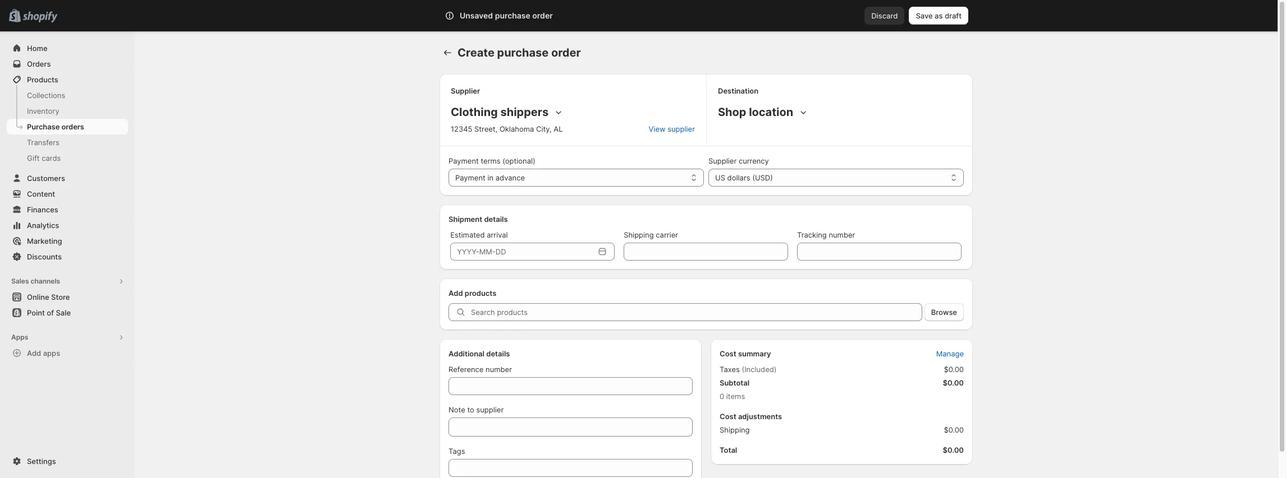 Task type: locate. For each thing, give the bounding box(es) containing it.
carrier
[[656, 231, 678, 240]]

1 horizontal spatial add
[[449, 289, 463, 298]]

online store
[[27, 293, 70, 302]]

details up reference number
[[486, 350, 510, 359]]

shipping left "carrier"
[[624, 231, 654, 240]]

unsaved purchase order
[[460, 11, 553, 20]]

point of sale
[[27, 309, 71, 318]]

supplier
[[668, 125, 695, 134], [476, 406, 504, 415]]

apps button
[[7, 330, 128, 346]]

number for tracking number
[[829, 231, 855, 240]]

1 horizontal spatial number
[[829, 231, 855, 240]]

collections link
[[7, 88, 128, 103]]

purchase orders
[[27, 122, 84, 131]]

arrival
[[487, 231, 508, 240]]

total
[[720, 446, 737, 455]]

1 horizontal spatial supplier
[[708, 157, 737, 166]]

0 vertical spatial details
[[484, 215, 508, 224]]

store
[[51, 293, 70, 302]]

1 vertical spatial add
[[27, 349, 41, 358]]

1 vertical spatial purchase
[[497, 46, 549, 60]]

details up arrival
[[484, 215, 508, 224]]

advance
[[496, 173, 525, 182]]

cost up taxes
[[720, 350, 736, 359]]

point of sale button
[[0, 305, 135, 321]]

0 vertical spatial supplier
[[451, 86, 480, 95]]

supplier right view
[[668, 125, 695, 134]]

products
[[27, 75, 58, 84]]

online store button
[[0, 290, 135, 305]]

$0.00
[[944, 365, 964, 374], [943, 379, 964, 388], [944, 426, 964, 435], [943, 446, 964, 455]]

0 items
[[720, 392, 745, 401]]

add for add apps
[[27, 349, 41, 358]]

reference
[[449, 365, 484, 374]]

0 vertical spatial order
[[532, 11, 553, 20]]

supplier currency
[[708, 157, 769, 166]]

supplier
[[451, 86, 480, 95], [708, 157, 737, 166]]

sale
[[56, 309, 71, 318]]

add left the products
[[449, 289, 463, 298]]

note to supplier
[[449, 406, 504, 415]]

shipping for shipping
[[720, 426, 750, 435]]

browse button
[[924, 304, 964, 322]]

0 horizontal spatial shipping
[[624, 231, 654, 240]]

tracking number
[[797, 231, 855, 240]]

payment for payment in advance
[[455, 173, 485, 182]]

add
[[449, 289, 463, 298], [27, 349, 41, 358]]

0 vertical spatial number
[[829, 231, 855, 240]]

city,
[[536, 125, 552, 134]]

1 vertical spatial order
[[551, 46, 581, 60]]

0 vertical spatial cost
[[720, 350, 736, 359]]

cost down 0 items
[[720, 413, 736, 422]]

home link
[[7, 40, 128, 56]]

gift cards
[[27, 154, 61, 163]]

1 horizontal spatial shipping
[[720, 426, 750, 435]]

draft
[[945, 11, 962, 20]]

discounts
[[27, 253, 62, 262]]

sales
[[11, 277, 29, 286]]

shopify image
[[23, 12, 57, 23]]

discounts link
[[7, 249, 128, 265]]

2 cost from the top
[[720, 413, 736, 422]]

purchase down 'search'
[[497, 46, 549, 60]]

analytics
[[27, 221, 59, 230]]

destination
[[718, 86, 758, 95]]

manage button
[[929, 346, 971, 362]]

create
[[458, 46, 494, 60]]

0 horizontal spatial add
[[27, 349, 41, 358]]

1 vertical spatial number
[[486, 365, 512, 374]]

supplier right to
[[476, 406, 504, 415]]

content link
[[7, 186, 128, 202]]

order for unsaved purchase order
[[532, 11, 553, 20]]

add left apps
[[27, 349, 41, 358]]

1 vertical spatial supplier
[[708, 157, 737, 166]]

1 horizontal spatial supplier
[[668, 125, 695, 134]]

marketing
[[27, 237, 62, 246]]

online
[[27, 293, 49, 302]]

payment terms (optional)
[[449, 157, 535, 166]]

add inside button
[[27, 349, 41, 358]]

supplier for supplier currency
[[708, 157, 737, 166]]

0 vertical spatial supplier
[[668, 125, 695, 134]]

purchase for unsaved
[[495, 11, 530, 20]]

inventory
[[27, 107, 59, 116]]

al
[[554, 125, 563, 134]]

payment left in
[[455, 173, 485, 182]]

shipment details
[[449, 215, 508, 224]]

$0.00 for total
[[943, 446, 964, 455]]

purchase
[[27, 122, 60, 131]]

1 vertical spatial supplier
[[476, 406, 504, 415]]

supplier up "clothing"
[[451, 86, 480, 95]]

payment
[[449, 157, 479, 166], [455, 173, 485, 182]]

shop
[[718, 106, 746, 119]]

0 vertical spatial purchase
[[495, 11, 530, 20]]

Search products text field
[[471, 304, 922, 322]]

save as draft
[[916, 11, 962, 20]]

oklahoma
[[500, 125, 534, 134]]

$0.00 for subtotal
[[943, 379, 964, 388]]

shipment
[[449, 215, 482, 224]]

transfers link
[[7, 135, 128, 150]]

additional details
[[449, 350, 510, 359]]

number down additional details
[[486, 365, 512, 374]]

cost
[[720, 350, 736, 359], [720, 413, 736, 422]]

as
[[935, 11, 943, 20]]

shipping down cost adjustments
[[720, 426, 750, 435]]

supplier up us
[[708, 157, 737, 166]]

purchase right unsaved
[[495, 11, 530, 20]]

adjustments
[[738, 413, 782, 422]]

number right tracking
[[829, 231, 855, 240]]

1 vertical spatial shipping
[[720, 426, 750, 435]]

details for shipment details
[[484, 215, 508, 224]]

of
[[47, 309, 54, 318]]

taxes (included)
[[720, 365, 777, 374]]

1 vertical spatial payment
[[455, 173, 485, 182]]

Reference number text field
[[449, 378, 693, 396]]

0 vertical spatial add
[[449, 289, 463, 298]]

payment in advance
[[455, 173, 525, 182]]

0 horizontal spatial number
[[486, 365, 512, 374]]

1 cost from the top
[[720, 350, 736, 359]]

products
[[465, 289, 496, 298]]

currency
[[739, 157, 769, 166]]

0 vertical spatial shipping
[[624, 231, 654, 240]]

1 vertical spatial details
[[486, 350, 510, 359]]

0 horizontal spatial supplier
[[451, 86, 480, 95]]

0 vertical spatial payment
[[449, 157, 479, 166]]

1 vertical spatial cost
[[720, 413, 736, 422]]

payment left terms
[[449, 157, 479, 166]]



Task type: describe. For each thing, give the bounding box(es) containing it.
us dollars (usd)
[[715, 173, 773, 182]]

apps
[[11, 333, 28, 342]]

street,
[[474, 125, 497, 134]]

view
[[649, 125, 666, 134]]

customers
[[27, 174, 65, 183]]

transfers
[[27, 138, 59, 147]]

analytics link
[[7, 218, 128, 234]]

point
[[27, 309, 45, 318]]

items
[[726, 392, 745, 401]]

point of sale link
[[7, 305, 128, 321]]

terms
[[481, 157, 501, 166]]

discard link
[[865, 7, 905, 25]]

supplier for supplier
[[451, 86, 480, 95]]

purchase for create
[[497, 46, 549, 60]]

shipping for shipping carrier
[[624, 231, 654, 240]]

customers link
[[7, 171, 128, 186]]

view supplier button
[[642, 121, 702, 137]]

order for create purchase order
[[551, 46, 581, 60]]

settings link
[[7, 454, 128, 470]]

orders
[[27, 60, 51, 68]]

in
[[487, 173, 494, 182]]

clothing shippers
[[451, 106, 549, 119]]

tracking
[[797, 231, 827, 240]]

channels
[[31, 277, 60, 286]]

details for additional details
[[486, 350, 510, 359]]

Shipping carrier text field
[[624, 243, 788, 261]]

finances
[[27, 205, 58, 214]]

unsaved
[[460, 11, 493, 20]]

(included)
[[742, 365, 777, 374]]

products link
[[7, 72, 128, 88]]

shipping carrier
[[624, 231, 678, 240]]

search button
[[476, 7, 802, 25]]

subtotal
[[720, 379, 749, 388]]

12345 street, oklahoma city, al
[[451, 125, 563, 134]]

shop location
[[718, 106, 793, 119]]

location
[[749, 106, 793, 119]]

save
[[916, 11, 933, 20]]

(optional)
[[503, 157, 535, 166]]

payment for payment terms (optional)
[[449, 157, 479, 166]]

0
[[720, 392, 724, 401]]

0 horizontal spatial supplier
[[476, 406, 504, 415]]

gift cards link
[[7, 150, 128, 166]]

dollars
[[727, 173, 750, 182]]

online store link
[[7, 290, 128, 305]]

cost adjustments
[[720, 413, 782, 422]]

Estimated arrival text field
[[450, 243, 595, 261]]

search
[[495, 11, 519, 20]]

discard
[[871, 11, 898, 20]]

content
[[27, 190, 55, 199]]

sales channels button
[[7, 274, 128, 290]]

$0.00 for shipping
[[944, 426, 964, 435]]

clothing shippers button
[[449, 103, 567, 121]]

Note to supplier text field
[[449, 418, 693, 437]]

add for add products
[[449, 289, 463, 298]]

cards
[[42, 154, 61, 163]]

view supplier
[[649, 125, 695, 134]]

settings
[[27, 458, 56, 466]]

save as draft button
[[909, 7, 968, 25]]

create purchase order
[[458, 46, 581, 60]]

add products
[[449, 289, 496, 298]]

note
[[449, 406, 465, 415]]

finances link
[[7, 202, 128, 218]]

summary
[[738, 350, 771, 359]]

browse
[[931, 308, 957, 317]]

Tracking number text field
[[797, 243, 962, 261]]

(usd)
[[752, 173, 773, 182]]

collections
[[27, 91, 65, 100]]

manage
[[936, 350, 964, 359]]

reference number
[[449, 365, 512, 374]]

to
[[467, 406, 474, 415]]

orders
[[61, 122, 84, 131]]

gift
[[27, 154, 40, 163]]

shippers
[[500, 106, 549, 119]]

cost for cost summary
[[720, 350, 736, 359]]

inventory link
[[7, 103, 128, 119]]

number for reference number
[[486, 365, 512, 374]]

add apps button
[[7, 346, 128, 362]]

marketing link
[[7, 234, 128, 249]]

apps
[[43, 349, 60, 358]]

supplier inside dropdown button
[[668, 125, 695, 134]]

us
[[715, 173, 725, 182]]

sales channels
[[11, 277, 60, 286]]

Tags text field
[[449, 460, 693, 478]]

taxes
[[720, 365, 740, 374]]

purchase orders link
[[7, 119, 128, 135]]

cost for cost adjustments
[[720, 413, 736, 422]]



Task type: vqa. For each thing, say whether or not it's contained in the screenshot.
Store
yes



